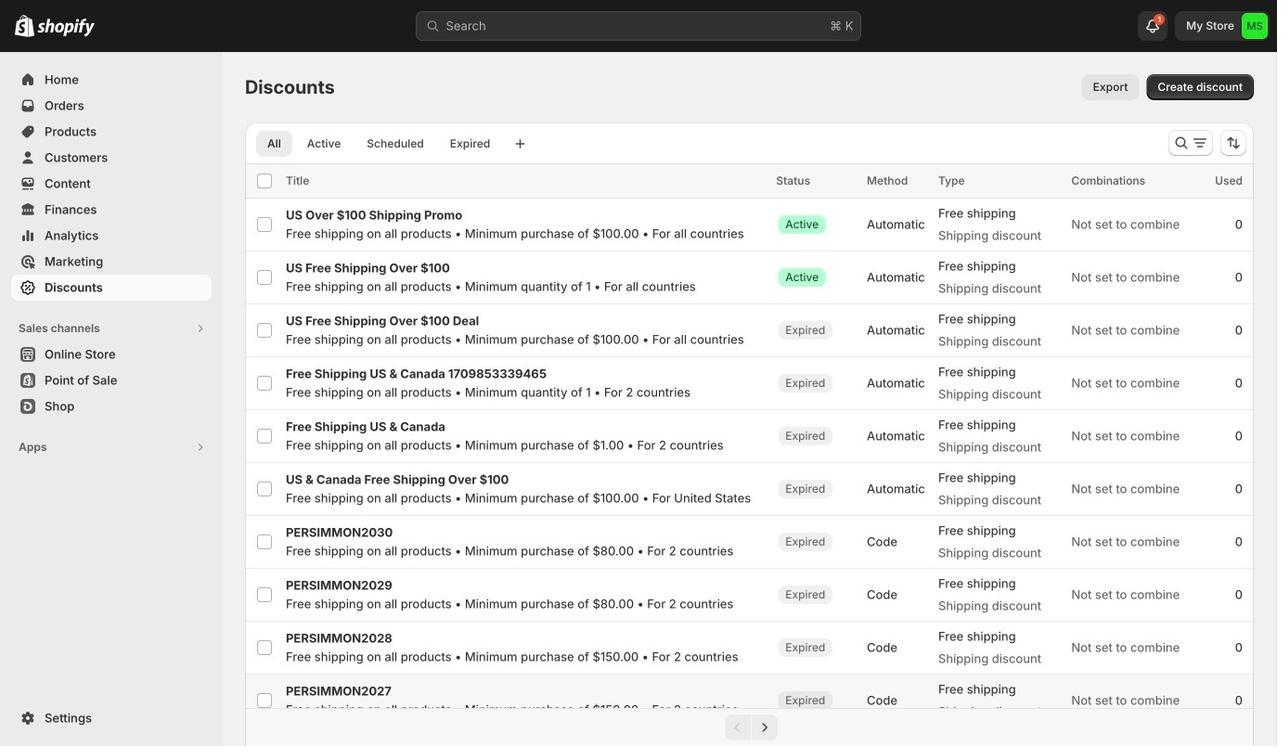 Task type: vqa. For each thing, say whether or not it's contained in the screenshot.
Pagination Element
yes



Task type: locate. For each thing, give the bounding box(es) containing it.
tab list
[[253, 130, 505, 157]]

0 horizontal spatial shopify image
[[15, 15, 34, 37]]

shopify image
[[15, 15, 34, 37], [37, 18, 95, 37]]

1 horizontal spatial shopify image
[[37, 18, 95, 37]]

pagination element
[[245, 708, 1254, 746]]

my store image
[[1242, 13, 1268, 39]]



